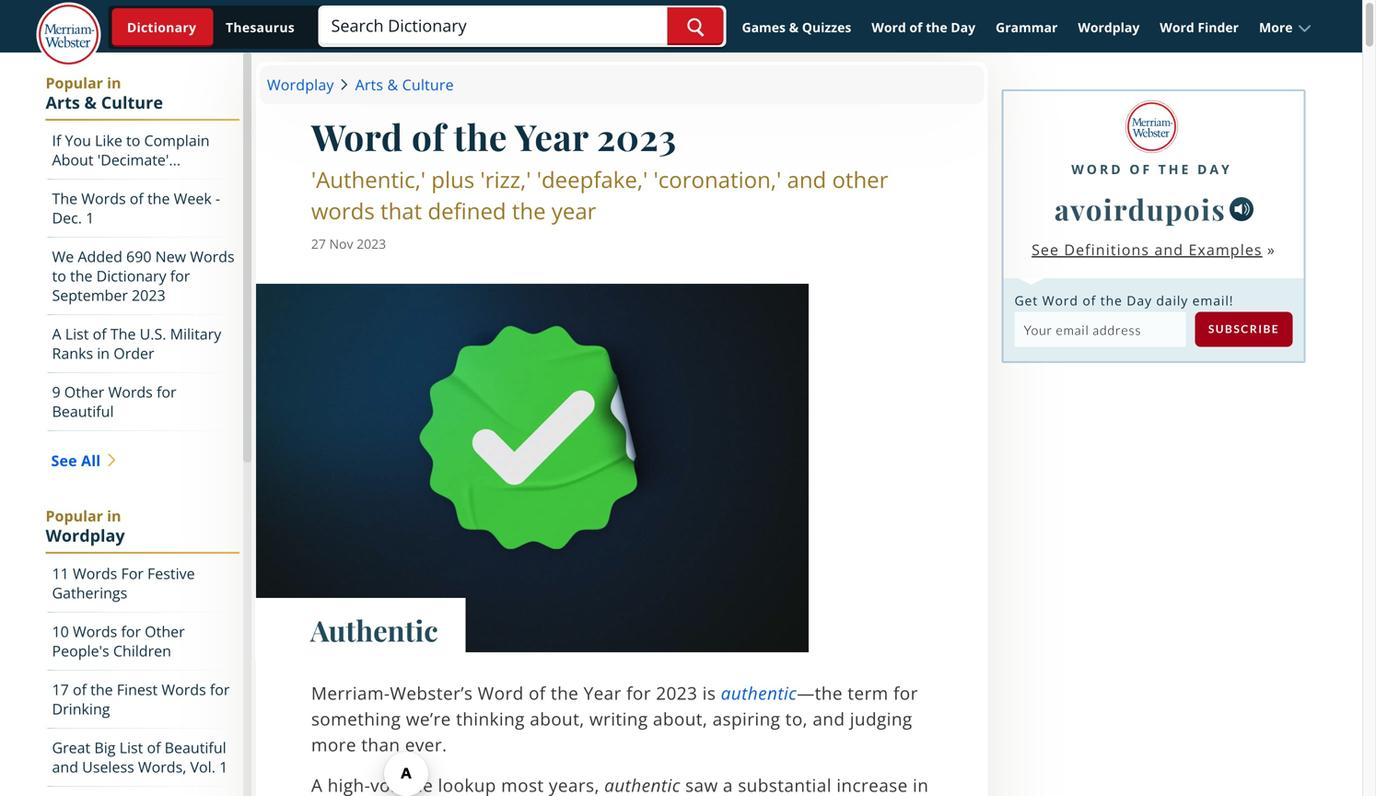 Task type: locate. For each thing, give the bounding box(es) containing it.
0 vertical spatial the
[[52, 188, 78, 208]]

beautiful inside 9 other words for beautiful
[[52, 401, 114, 421]]

2 horizontal spatial wordplay
[[1078, 18, 1140, 36]]

2 vertical spatial day
[[1127, 291, 1153, 309]]

about, down "is"
[[653, 707, 708, 731]]

0 vertical spatial day
[[951, 18, 976, 36]]

get word of the day daily email!
[[1015, 291, 1234, 309]]

0 vertical spatial word of the day link
[[864, 11, 984, 44]]

and down avoirdupois
[[1155, 239, 1184, 259]]

1
[[86, 208, 94, 228], [219, 757, 228, 777]]

words right finest
[[162, 680, 206, 699]]

1 horizontal spatial arts
[[355, 75, 384, 94]]

0 horizontal spatial list
[[65, 324, 89, 344]]

0 horizontal spatial see
[[51, 451, 77, 470]]

other down the 11 words for festive gatherings link
[[145, 622, 185, 641]]

2 vertical spatial in
[[107, 506, 121, 526]]

culture inside popular in arts & culture
[[101, 91, 163, 114]]

word
[[872, 18, 907, 36], [1160, 18, 1195, 36], [311, 112, 403, 160], [1072, 160, 1124, 178], [1043, 291, 1079, 309], [478, 681, 524, 705]]

for down '11 words for festive gatherings'
[[121, 622, 141, 641]]

0 horizontal spatial 1
[[86, 208, 94, 228]]

other
[[64, 382, 104, 402], [145, 622, 185, 641]]

year inside the word of the year 2023 'authentic,' plus 'rizz,' 'deepfake,' 'coronation,' and other words that defined the year 27 nov 2023
[[515, 112, 589, 160]]

other inside 10 words for other people's children
[[145, 622, 185, 641]]

1 right vol. at the left
[[219, 757, 228, 777]]

9 other words for beautiful
[[52, 382, 176, 421]]

the down about
[[52, 188, 78, 208]]

words right 11
[[73, 564, 117, 583]]

0 horizontal spatial word of the day
[[872, 18, 976, 36]]

0 horizontal spatial beautiful
[[52, 401, 114, 421]]

for inside we added 690 new words to the dictionary for september 2023
[[170, 266, 190, 286]]

the
[[52, 188, 78, 208], [110, 324, 136, 344]]

green checkmark stamp peeling slightly image
[[256, 284, 809, 652]]

0 vertical spatial popular
[[46, 73, 103, 93]]

0 vertical spatial wordplay link
[[1070, 11, 1148, 44]]

0 vertical spatial list
[[65, 324, 89, 344]]

words right 10 at the left bottom
[[73, 622, 117, 641]]

list right big at bottom left
[[119, 738, 143, 757]]

we
[[52, 247, 74, 266]]

and down —the
[[813, 707, 845, 731]]

games & quizzes
[[742, 18, 852, 36]]

a
[[52, 324, 61, 344]]

of inside great big list of beautiful and useless words, vol. 1
[[147, 738, 161, 757]]

1 horizontal spatial to
[[126, 130, 140, 150]]

day up listen to the pronunciation of avoirdupois image in the right of the page
[[1198, 160, 1233, 178]]

1 horizontal spatial about,
[[653, 707, 708, 731]]

year
[[515, 112, 589, 160], [584, 681, 622, 705]]

1 vertical spatial list
[[119, 738, 143, 757]]

email!
[[1193, 291, 1234, 309]]

word left finder
[[1160, 18, 1195, 36]]

in inside the popular in wordplay
[[107, 506, 121, 526]]

words inside 10 words for other people's children
[[73, 622, 117, 641]]

words inside 9 other words for beautiful
[[108, 382, 153, 402]]

see
[[1032, 239, 1060, 259], [51, 451, 77, 470]]

popular
[[46, 73, 103, 93], [46, 506, 103, 526]]

1 vertical spatial popular
[[46, 506, 103, 526]]

in
[[107, 73, 121, 93], [97, 343, 110, 363], [107, 506, 121, 526]]

2 horizontal spatial &
[[789, 18, 799, 36]]

year
[[552, 196, 597, 226]]

about, down merriam-webster's word of the year for 2023 is authentic
[[530, 707, 585, 731]]

in inside popular in arts & culture
[[107, 73, 121, 93]]

we added 690 new words to the dictionary for september 2023
[[52, 247, 235, 305]]

words down about
[[81, 188, 126, 208]]

arts & culture link
[[348, 73, 454, 97]]

and
[[787, 164, 827, 194], [1155, 239, 1184, 259], [813, 707, 845, 731], [52, 757, 78, 777]]

popular down "see all"
[[46, 506, 103, 526]]

the left u.s.
[[110, 324, 136, 344]]

toggle search dictionary/thesaurus image
[[112, 8, 213, 47]]

0 vertical spatial wordplay
[[1078, 18, 1140, 36]]

and inside the word of the year 2023 'authentic,' plus 'rizz,' 'deepfake,' 'coronation,' and other words that defined the year 27 nov 2023
[[787, 164, 827, 194]]

0 vertical spatial beautiful
[[52, 401, 114, 421]]

the inside a list of the u.s. military ranks in order
[[110, 324, 136, 344]]

0 horizontal spatial other
[[64, 382, 104, 402]]

1 vertical spatial beautiful
[[165, 738, 226, 757]]

1 vertical spatial in
[[97, 343, 110, 363]]

1 about, from the left
[[530, 707, 585, 731]]

1 popular from the top
[[46, 73, 103, 93]]

0 horizontal spatial wordplay link
[[267, 73, 341, 97]]

Search search field
[[320, 7, 724, 45]]

day left the grammar
[[951, 18, 976, 36]]

&
[[789, 18, 799, 36], [388, 75, 398, 94], [84, 91, 97, 114]]

year up 'deepfake,'
[[515, 112, 589, 160]]

festive
[[147, 564, 195, 583]]

1 vertical spatial wordplay
[[267, 75, 334, 94]]

gatherings
[[52, 583, 127, 603]]

1 vertical spatial year
[[584, 681, 622, 705]]

1 vertical spatial to
[[52, 266, 66, 286]]

& inside popular in arts & culture
[[84, 91, 97, 114]]

grammar link
[[988, 11, 1066, 44]]

see all
[[51, 451, 101, 470]]

-
[[216, 188, 220, 208]]

0 horizontal spatial arts
[[46, 91, 80, 114]]

week
[[174, 188, 212, 208]]

popular in arts & culture
[[46, 73, 163, 114]]

the inside the words of the week - dec. 1
[[52, 188, 78, 208]]

0 horizontal spatial about,
[[530, 707, 585, 731]]

popular for wordplay
[[46, 506, 103, 526]]

1 horizontal spatial the
[[110, 324, 136, 344]]

0 horizontal spatial wordplay
[[46, 524, 125, 547]]

2 vertical spatial wordplay
[[46, 524, 125, 547]]

the
[[926, 18, 948, 36], [454, 112, 508, 160], [1159, 160, 1192, 178], [147, 188, 170, 208], [512, 196, 546, 226], [70, 266, 93, 286], [1101, 291, 1123, 309], [90, 680, 113, 699], [551, 681, 579, 705]]

word right quizzes
[[872, 18, 907, 36]]

1 horizontal spatial 1
[[219, 757, 228, 777]]

words inside we added 690 new words to the dictionary for september 2023
[[190, 247, 235, 266]]

word of the day
[[872, 18, 976, 36], [1072, 160, 1233, 178]]

1 vertical spatial other
[[145, 622, 185, 641]]

words right "new"
[[190, 247, 235, 266]]

words,
[[138, 757, 186, 777]]

list inside great big list of beautiful and useless words, vol. 1
[[119, 738, 143, 757]]

thinking
[[456, 707, 525, 731]]

year up the writing
[[584, 681, 622, 705]]

beautiful for 9 other words for beautiful
[[52, 401, 114, 421]]

words
[[311, 196, 375, 226]]

17 of the finest words for drinking link
[[47, 671, 239, 729]]

arts
[[355, 75, 384, 94], [46, 91, 80, 114]]

0 vertical spatial see
[[1032, 239, 1060, 259]]

wordplay for the right wordplay link
[[1078, 18, 1140, 36]]

complain
[[144, 130, 210, 150]]

9
[[52, 382, 60, 402]]

for up judging
[[894, 681, 919, 705]]

1 horizontal spatial list
[[119, 738, 143, 757]]

word finder link
[[1152, 11, 1248, 44]]

in for wordplay
[[107, 506, 121, 526]]

defined
[[428, 196, 506, 226]]

word of the day for the left 'word of the day' link
[[872, 18, 976, 36]]

1 right dec.
[[86, 208, 94, 228]]

beautiful inside great big list of beautiful and useless words, vol. 1
[[165, 738, 226, 757]]

1 horizontal spatial word of the day
[[1072, 160, 1233, 178]]

1 vertical spatial day
[[1198, 160, 1233, 178]]

quizzes
[[802, 18, 852, 36]]

great big list of beautiful and useless words, vol. 1 link
[[47, 729, 239, 787]]

wordplay
[[1078, 18, 1140, 36], [267, 75, 334, 94], [46, 524, 125, 547]]

1 horizontal spatial see
[[1032, 239, 1060, 259]]

see definitions and examples »
[[1032, 239, 1276, 259]]

examples
[[1189, 239, 1263, 259]]

of
[[910, 18, 923, 36], [412, 112, 446, 160], [1130, 160, 1153, 178], [130, 188, 144, 208], [1083, 291, 1097, 309], [93, 324, 107, 344], [73, 680, 87, 699], [529, 681, 546, 705], [147, 738, 161, 757]]

in up for
[[107, 506, 121, 526]]

to,
[[786, 707, 808, 731]]

1 horizontal spatial word of the day link
[[1072, 151, 1233, 178]]

in up like
[[107, 73, 121, 93]]

and left other
[[787, 164, 827, 194]]

1 horizontal spatial culture
[[402, 75, 454, 94]]

0 vertical spatial in
[[107, 73, 121, 93]]

word inside the word of the year 2023 'authentic,' plus 'rizz,' 'deepfake,' 'coronation,' and other words that defined the year 27 nov 2023
[[311, 112, 403, 160]]

to
[[126, 130, 140, 150], [52, 266, 66, 286]]

for inside the "—the term for something we're thinking about, writing about, aspiring to, and judging more than ever."
[[894, 681, 919, 705]]

'authentic,'
[[311, 164, 426, 194]]

to right like
[[126, 130, 140, 150]]

0 horizontal spatial to
[[52, 266, 66, 286]]

see for see definitions and examples »
[[1032, 239, 1060, 259]]

word finder
[[1160, 18, 1239, 36]]

2 popular from the top
[[46, 506, 103, 526]]

daily
[[1157, 291, 1189, 309]]

authentic
[[721, 681, 797, 705]]

games
[[742, 18, 786, 36]]

for down a list of the u.s. military ranks in order link
[[157, 382, 176, 402]]

0 vertical spatial other
[[64, 382, 104, 402]]

None submit
[[1196, 312, 1293, 347]]

see up get on the right
[[1032, 239, 1060, 259]]

wordplay for bottommost wordplay link
[[267, 75, 334, 94]]

0 horizontal spatial day
[[951, 18, 976, 36]]

0 horizontal spatial the
[[52, 188, 78, 208]]

of inside 17 of the finest words for drinking
[[73, 680, 87, 699]]

and left the 'useless'
[[52, 757, 78, 777]]

word up 'authentic,' at the top of the page
[[311, 112, 403, 160]]

popular inside the popular in wordplay
[[46, 506, 103, 526]]

0 vertical spatial year
[[515, 112, 589, 160]]

2023 left "is"
[[656, 681, 698, 705]]

about,
[[530, 707, 585, 731], [653, 707, 708, 731]]

word of the day for bottom 'word of the day' link
[[1072, 160, 1233, 178]]

words inside the words of the week - dec. 1
[[81, 188, 126, 208]]

0 horizontal spatial culture
[[101, 91, 163, 114]]

2 horizontal spatial day
[[1198, 160, 1233, 178]]

vol.
[[190, 757, 216, 777]]

for right the 690
[[170, 266, 190, 286]]

list right a
[[65, 324, 89, 344]]

1 vertical spatial word of the day
[[1072, 160, 1233, 178]]

ever.
[[405, 733, 447, 757]]

1 horizontal spatial wordplay
[[267, 75, 334, 94]]

1 horizontal spatial beautiful
[[165, 738, 226, 757]]

2023 up u.s.
[[132, 285, 166, 305]]

1 vertical spatial 1
[[219, 757, 228, 777]]

day left daily
[[1127, 291, 1153, 309]]

words
[[81, 188, 126, 208], [190, 247, 235, 266], [108, 382, 153, 402], [73, 564, 117, 583], [73, 622, 117, 641], [162, 680, 206, 699]]

& for games
[[789, 18, 799, 36]]

drinking
[[52, 699, 110, 719]]

other right 9
[[64, 382, 104, 402]]

2 about, from the left
[[653, 707, 708, 731]]

added
[[78, 247, 122, 266]]

'rizz,'
[[480, 164, 531, 194]]

beautiful up "see all"
[[52, 401, 114, 421]]

day
[[951, 18, 976, 36], [1198, 160, 1233, 178], [1127, 291, 1153, 309]]

see left all
[[51, 451, 77, 470]]

for
[[170, 266, 190, 286], [157, 382, 176, 402], [121, 622, 141, 641], [210, 680, 230, 699], [627, 681, 651, 705], [894, 681, 919, 705]]

popular down merriam webster - established 1828 image
[[46, 73, 103, 93]]

1 horizontal spatial day
[[1127, 291, 1153, 309]]

1 vertical spatial the
[[110, 324, 136, 344]]

term
[[848, 681, 889, 705]]

0 vertical spatial 1
[[86, 208, 94, 228]]

beautiful down 17 of the finest words for drinking link
[[165, 738, 226, 757]]

if you like to complain about 'decimate'...
[[52, 130, 210, 170]]

merriam-webster logo link
[[36, 2, 101, 68]]

if you like to complain about 'decimate'... link
[[47, 122, 239, 180]]

to left the added
[[52, 266, 66, 286]]

to inside we added 690 new words to the dictionary for september 2023
[[52, 266, 66, 286]]

in left 'order'
[[97, 343, 110, 363]]

0 vertical spatial to
[[126, 130, 140, 150]]

2023 right nov
[[357, 235, 386, 252]]

1 horizontal spatial other
[[145, 622, 185, 641]]

0 horizontal spatial &
[[84, 91, 97, 114]]

for up vol. at the left
[[210, 680, 230, 699]]

word of the day link
[[864, 11, 984, 44], [1072, 151, 1233, 178]]

1 horizontal spatial &
[[388, 75, 398, 94]]

words down 'order'
[[108, 382, 153, 402]]

1 vertical spatial see
[[51, 451, 77, 470]]

merriam-webster's word of the year for 2023 is authentic
[[311, 681, 797, 705]]

and inside great big list of beautiful and useless words, vol. 1
[[52, 757, 78, 777]]

popular inside popular in arts & culture
[[46, 73, 103, 93]]

0 vertical spatial word of the day
[[872, 18, 976, 36]]

Subscribe to Word of the Day text field
[[1015, 312, 1186, 347]]



Task type: describe. For each thing, give the bounding box(es) containing it.
definitions
[[1065, 239, 1150, 259]]

order
[[114, 343, 154, 363]]

that
[[381, 196, 422, 226]]

judging
[[850, 707, 913, 731]]

of inside the word of the year 2023 'authentic,' plus 'rizz,' 'deepfake,' 'coronation,' and other words that defined the year 27 nov 2023
[[412, 112, 446, 160]]

690
[[126, 247, 152, 266]]

other inside 9 other words for beautiful
[[64, 382, 104, 402]]

of inside the words of the week - dec. 1
[[130, 188, 144, 208]]

arts inside popular in arts & culture
[[46, 91, 80, 114]]

10
[[52, 622, 69, 641]]

of inside a list of the u.s. military ranks in order
[[93, 324, 107, 344]]

10 words for other people's children
[[52, 622, 185, 661]]

we're
[[406, 707, 451, 731]]

military
[[170, 324, 221, 344]]

other
[[833, 164, 889, 194]]

search word image
[[687, 18, 704, 37]]

word up avoirdupois 'link'
[[1072, 160, 1124, 178]]

words inside 17 of the finest words for drinking
[[162, 680, 206, 699]]

the inside the words of the week - dec. 1
[[147, 188, 170, 208]]

new
[[155, 247, 186, 266]]

1 vertical spatial wordplay link
[[267, 73, 341, 97]]

plus
[[432, 164, 475, 194]]

more
[[1260, 18, 1293, 36]]

like
[[95, 130, 122, 150]]

popular in wordplay
[[46, 506, 125, 547]]

great
[[52, 738, 91, 757]]

2023 up 'deepfake,'
[[597, 112, 677, 160]]

10 words for other people's children link
[[47, 613, 239, 671]]

1 horizontal spatial wordplay link
[[1070, 11, 1148, 44]]

17 of the finest words for drinking
[[52, 680, 230, 719]]

1 vertical spatial word of the day link
[[1072, 151, 1233, 178]]

2023 inside we added 690 new words to the dictionary for september 2023
[[132, 285, 166, 305]]

arts & culture
[[355, 75, 454, 94]]

nov
[[329, 235, 353, 252]]

the inside 17 of the finest words for drinking
[[90, 680, 113, 699]]

is
[[703, 681, 716, 705]]

listen to the pronunciation of avoirdupois link
[[1230, 197, 1254, 221]]

authentic
[[310, 611, 438, 649]]

'deepfake,'
[[537, 164, 648, 194]]

17
[[52, 680, 69, 699]]

you
[[65, 130, 91, 150]]

big
[[94, 738, 116, 757]]

avoirdupois
[[1055, 190, 1227, 228]]

aspiring
[[713, 707, 781, 731]]

all
[[81, 451, 101, 470]]

for inside 17 of the finest words for drinking
[[210, 680, 230, 699]]

11 words for festive gatherings
[[52, 564, 195, 603]]

more button
[[1251, 11, 1321, 44]]

we added 690 new words to the dictionary for september 2023 link
[[47, 238, 239, 315]]

writing
[[590, 707, 648, 731]]

1 inside the words of the week - dec. 1
[[86, 208, 94, 228]]

listen to the pronunciation of avoirdupois image
[[1230, 197, 1254, 221]]

word inside "link"
[[1160, 18, 1195, 36]]

for up the writing
[[627, 681, 651, 705]]

& for arts
[[388, 75, 398, 94]]

11
[[52, 564, 69, 583]]

for inside 9 other words for beautiful
[[157, 382, 176, 402]]

the inside we added 690 new words to the dictionary for september 2023
[[70, 266, 93, 286]]

list inside a list of the u.s. military ranks in order
[[65, 324, 89, 344]]

a list of the u.s. military ranks in order link
[[47, 315, 239, 373]]

»
[[1268, 239, 1276, 259]]

for
[[121, 564, 144, 583]]

the words of the week - dec. 1 link
[[47, 180, 239, 238]]

finder
[[1198, 18, 1239, 36]]

see definitions and examples link
[[1032, 239, 1263, 259]]

than
[[361, 733, 400, 757]]

in inside a list of the u.s. military ranks in order
[[97, 343, 110, 363]]

word of the year 2023 'authentic,' plus 'rizz,' 'deepfake,' 'coronation,' and other words that defined the year 27 nov 2023
[[311, 112, 889, 252]]

—the
[[797, 681, 843, 705]]

word up thinking
[[478, 681, 524, 705]]

dec.
[[52, 208, 82, 228]]

children
[[113, 641, 171, 661]]

grammar
[[996, 18, 1058, 36]]

'coronation,'
[[654, 164, 782, 194]]

ranks
[[52, 343, 93, 363]]

if
[[52, 130, 61, 150]]

useless
[[82, 757, 134, 777]]

and inside the "—the term for something we're thinking about, writing about, aspiring to, and judging more than ever."
[[813, 707, 845, 731]]

authentic link
[[721, 681, 797, 705]]

get
[[1015, 291, 1039, 309]]

games & quizzes link
[[734, 11, 860, 44]]

great big list of beautiful and useless words, vol. 1
[[52, 738, 228, 777]]

september
[[52, 285, 128, 305]]

9 other words for beautiful link
[[47, 373, 239, 431]]

the words of the week - dec. 1
[[52, 188, 220, 228]]

for inside 10 words for other people's children
[[121, 622, 141, 641]]

'decimate'...
[[97, 150, 181, 170]]

finest
[[117, 680, 158, 699]]

27
[[311, 235, 326, 252]]

words inside '11 words for festive gatherings'
[[73, 564, 117, 583]]

see all link
[[46, 440, 239, 481]]

merriam webster - established 1828 image
[[36, 2, 101, 68]]

see for see all
[[51, 451, 77, 470]]

in for arts
[[107, 73, 121, 93]]

word right get on the right
[[1043, 291, 1079, 309]]

1 inside great big list of beautiful and useless words, vol. 1
[[219, 757, 228, 777]]

merriam webster image
[[1126, 100, 1179, 153]]

avoirdupois link
[[1055, 187, 1227, 230]]

to inside if you like to complain about 'decimate'...
[[126, 130, 140, 150]]

a list of the u.s. military ranks in order
[[52, 324, 221, 363]]

people's
[[52, 641, 109, 661]]

about
[[52, 150, 94, 170]]

popular for arts
[[46, 73, 103, 93]]

0 horizontal spatial word of the day link
[[864, 11, 984, 44]]

dictionary
[[96, 266, 166, 286]]

beautiful for great big list of beautiful and useless words, vol. 1
[[165, 738, 226, 757]]

—the term for something we're thinking about, writing about, aspiring to, and judging more than ever.
[[311, 681, 919, 757]]



Task type: vqa. For each thing, say whether or not it's contained in the screenshot.
the Other inside the 9 Other Words for Beautiful
yes



